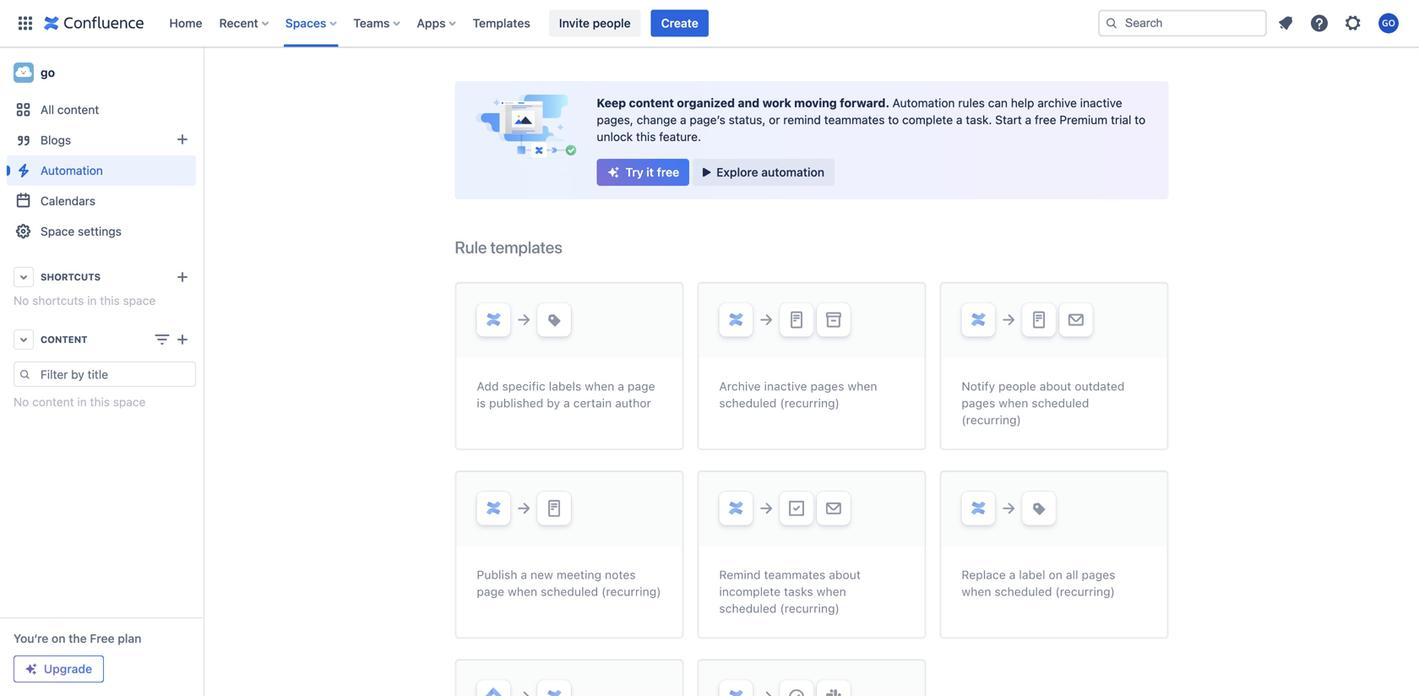 Task type: describe. For each thing, give the bounding box(es) containing it.
all content
[[41, 103, 99, 117]]

plan
[[118, 631, 141, 645]]

people
[[593, 16, 631, 30]]

content for keep
[[629, 96, 674, 110]]

space for no content in this space
[[113, 395, 146, 409]]

this for no content in this space
[[90, 395, 110, 409]]

start
[[995, 113, 1022, 127]]

upgrade button
[[14, 656, 103, 682]]

elevate automation upsell image image
[[455, 233, 1169, 696]]

notification icon image
[[1276, 13, 1296, 33]]

or
[[769, 113, 780, 127]]

go
[[41, 65, 55, 79]]

help
[[1011, 96, 1034, 110]]

forward.
[[840, 96, 890, 110]]

add shortcut image
[[172, 267, 193, 287]]

trial
[[1111, 113, 1131, 127]]

global element
[[10, 0, 1095, 47]]

content for no
[[32, 395, 74, 409]]

spaces
[[285, 16, 326, 30]]

no content in this space
[[14, 395, 146, 409]]

create a blog image
[[172, 129, 193, 150]]

remind
[[783, 113, 821, 127]]

keep
[[597, 96, 626, 110]]

automation for automation rules can help archive inactive pages, change a page's status, or remind teammates to complete a task. start a free premium trial to unlock this feature.
[[893, 96, 955, 110]]

invite people
[[559, 16, 631, 30]]

change view image
[[152, 329, 172, 350]]

shortcuts button
[[7, 262, 196, 292]]

2 to from the left
[[1135, 113, 1146, 127]]

space settings
[[41, 224, 122, 238]]

space element
[[0, 47, 203, 696]]

go link
[[7, 56, 196, 90]]

all content link
[[7, 95, 196, 125]]

you're
[[14, 631, 48, 645]]

organized
[[677, 96, 735, 110]]

try it free
[[626, 165, 679, 179]]

shortcuts
[[32, 294, 84, 307]]

recent
[[219, 16, 258, 30]]

home link
[[164, 10, 207, 37]]

blogs
[[41, 133, 71, 147]]

recent button
[[214, 10, 275, 37]]

free inside 'automation rules can help archive inactive pages, change a page's status, or remind teammates to complete a task. start a free premium trial to unlock this feature.'
[[1035, 113, 1056, 127]]

in for content
[[77, 395, 87, 409]]

page's
[[690, 113, 726, 127]]

automation for automation
[[41, 163, 103, 177]]

try
[[626, 165, 643, 179]]

invite people button
[[549, 10, 641, 37]]

collapse sidebar image
[[184, 56, 221, 90]]

space for no shortcuts in this space
[[123, 294, 156, 307]]

on
[[52, 631, 65, 645]]

2 a from the left
[[956, 113, 963, 127]]

blogs link
[[7, 125, 196, 155]]

no for no shortcuts in this space
[[14, 294, 29, 307]]

try it free link
[[597, 159, 689, 186]]

Filter by title field
[[35, 362, 195, 386]]

teams button
[[348, 10, 407, 37]]

feature.
[[659, 130, 701, 144]]

templates link
[[468, 10, 535, 37]]

free
[[90, 631, 115, 645]]

upgrade
[[44, 662, 92, 676]]

archive
[[1038, 96, 1077, 110]]



Task type: vqa. For each thing, say whether or not it's contained in the screenshot.
upgrade in the bottom of the page
yes



Task type: locate. For each thing, give the bounding box(es) containing it.
0 vertical spatial no
[[14, 294, 29, 307]]

change
[[637, 113, 677, 127]]

Search field
[[1098, 10, 1267, 37]]

this for no shortcuts in this space
[[100, 294, 120, 307]]

1 vertical spatial free
[[657, 165, 679, 179]]

0 horizontal spatial a
[[680, 113, 686, 127]]

automation inside 'automation rules can help archive inactive pages, change a page's status, or remind teammates to complete a task. start a free premium trial to unlock this feature.'
[[893, 96, 955, 110]]

1 horizontal spatial automation
[[893, 96, 955, 110]]

content
[[629, 96, 674, 110], [57, 103, 99, 117], [32, 395, 74, 409]]

banner
[[0, 0, 1419, 47]]

automation inside space element
[[41, 163, 103, 177]]

explore automation image
[[700, 166, 713, 179]]

to right trial
[[1135, 113, 1146, 127]]

1 horizontal spatial free
[[1035, 113, 1056, 127]]

can
[[988, 96, 1008, 110]]

this inside content region
[[90, 395, 110, 409]]

1 vertical spatial no
[[14, 395, 29, 409]]

2 vertical spatial this
[[90, 395, 110, 409]]

0 horizontal spatial automation
[[41, 163, 103, 177]]

space down the 'shortcuts' dropdown button
[[123, 294, 156, 307]]

in down filter by title field
[[77, 395, 87, 409]]

help icon image
[[1309, 13, 1330, 33]]

work
[[762, 96, 791, 110]]

space inside content region
[[113, 395, 146, 409]]

and
[[738, 96, 760, 110]]

in inside content region
[[77, 395, 87, 409]]

content up change
[[629, 96, 674, 110]]

calendars link
[[7, 186, 196, 216]]

a down help
[[1025, 113, 1032, 127]]

unlock
[[597, 130, 633, 144]]

appswitcher icon image
[[15, 13, 35, 33]]

0 vertical spatial in
[[87, 294, 97, 307]]

apps button
[[412, 10, 463, 37]]

this inside 'automation rules can help archive inactive pages, change a page's status, or remind teammates to complete a task. start a free premium trial to unlock this feature.'
[[636, 130, 656, 144]]

this
[[636, 130, 656, 144], [100, 294, 120, 307], [90, 395, 110, 409]]

in for shortcuts
[[87, 294, 97, 307]]

space
[[41, 224, 75, 238]]

calendars
[[41, 194, 95, 208]]

a up feature.
[[680, 113, 686, 127]]

1 vertical spatial space
[[113, 395, 146, 409]]

content region
[[7, 362, 196, 411]]

0 vertical spatial automation
[[893, 96, 955, 110]]

in down the 'shortcuts' dropdown button
[[87, 294, 97, 307]]

automation
[[893, 96, 955, 110], [41, 163, 103, 177]]

1 horizontal spatial a
[[956, 113, 963, 127]]

create
[[661, 16, 698, 30]]

0 horizontal spatial in
[[77, 395, 87, 409]]

banner containing home
[[0, 0, 1419, 47]]

space
[[123, 294, 156, 307], [113, 395, 146, 409]]

1 vertical spatial this
[[100, 294, 120, 307]]

free
[[1035, 113, 1056, 127], [657, 165, 679, 179]]

create a page image
[[172, 329, 193, 350]]

no
[[14, 294, 29, 307], [14, 395, 29, 409]]

1 horizontal spatial to
[[1135, 113, 1146, 127]]

spaces button
[[280, 10, 343, 37]]

automation link
[[7, 155, 196, 186]]

1 no from the top
[[14, 294, 29, 307]]

invite
[[559, 16, 590, 30]]

teammates
[[824, 113, 885, 127]]

pages,
[[597, 113, 633, 127]]

explore
[[716, 165, 758, 179]]

content
[[41, 334, 87, 345]]

1 to from the left
[[888, 113, 899, 127]]

teams
[[353, 16, 390, 30]]

home
[[169, 16, 202, 30]]

0 horizontal spatial to
[[888, 113, 899, 127]]

1 vertical spatial automation
[[41, 163, 103, 177]]

task.
[[966, 113, 992, 127]]

your profile and preferences image
[[1379, 13, 1399, 33]]

premium
[[1060, 113, 1108, 127]]

settings
[[78, 224, 122, 238]]

no inside content region
[[14, 395, 29, 409]]

content button
[[7, 324, 196, 355]]

keep content organized and work moving forward.
[[597, 96, 893, 110]]

0 vertical spatial free
[[1035, 113, 1056, 127]]

confluence image
[[44, 13, 144, 33], [44, 13, 144, 33]]

rules
[[958, 96, 985, 110]]

space settings link
[[7, 216, 196, 247]]

3 a from the left
[[1025, 113, 1032, 127]]

automation up calendars
[[41, 163, 103, 177]]

no for no content in this space
[[14, 395, 29, 409]]

explore automation
[[716, 165, 825, 179]]

settings icon image
[[1343, 13, 1363, 33]]

all
[[41, 103, 54, 117]]

0 vertical spatial space
[[123, 294, 156, 307]]

1 vertical spatial in
[[77, 395, 87, 409]]

content down the content
[[32, 395, 74, 409]]

1 a from the left
[[680, 113, 686, 127]]

2 no from the top
[[14, 395, 29, 409]]

to
[[888, 113, 899, 127], [1135, 113, 1146, 127]]

this down filter by title field
[[90, 395, 110, 409]]

to down 'forward.' at top right
[[888, 113, 899, 127]]

apps
[[417, 16, 446, 30]]

0 vertical spatial this
[[636, 130, 656, 144]]

free right it
[[657, 165, 679, 179]]

space down filter by title field
[[113, 395, 146, 409]]

free down archive
[[1035, 113, 1056, 127]]

2 horizontal spatial a
[[1025, 113, 1032, 127]]

a left task.
[[956, 113, 963, 127]]

content inside region
[[32, 395, 74, 409]]

status,
[[729, 113, 766, 127]]

automation
[[761, 165, 825, 179]]

this down change
[[636, 130, 656, 144]]

automation rules can help archive inactive pages, change a page's status, or remind teammates to complete a task. start a free premium trial to unlock this feature.
[[597, 96, 1146, 144]]

in
[[87, 294, 97, 307], [77, 395, 87, 409]]

a
[[680, 113, 686, 127], [956, 113, 963, 127], [1025, 113, 1032, 127]]

free inside the try it free link
[[657, 165, 679, 179]]

moving
[[794, 96, 837, 110]]

automation up complete
[[893, 96, 955, 110]]

inactive
[[1080, 96, 1122, 110]]

the
[[69, 631, 87, 645]]

content for all
[[57, 103, 99, 117]]

no shortcuts in this space
[[14, 294, 156, 307]]

create link
[[651, 10, 709, 37]]

templates
[[473, 16, 530, 30]]

it
[[647, 165, 654, 179]]

explore automation link
[[693, 159, 835, 186]]

content right all
[[57, 103, 99, 117]]

1 horizontal spatial in
[[87, 294, 97, 307]]

search image
[[1105, 16, 1118, 30]]

0 horizontal spatial free
[[657, 165, 679, 179]]

complete
[[902, 113, 953, 127]]

shortcuts
[[41, 272, 101, 283]]

premium image
[[24, 662, 38, 676]]

you're on the free plan
[[14, 631, 141, 645]]

this down the 'shortcuts' dropdown button
[[100, 294, 120, 307]]



